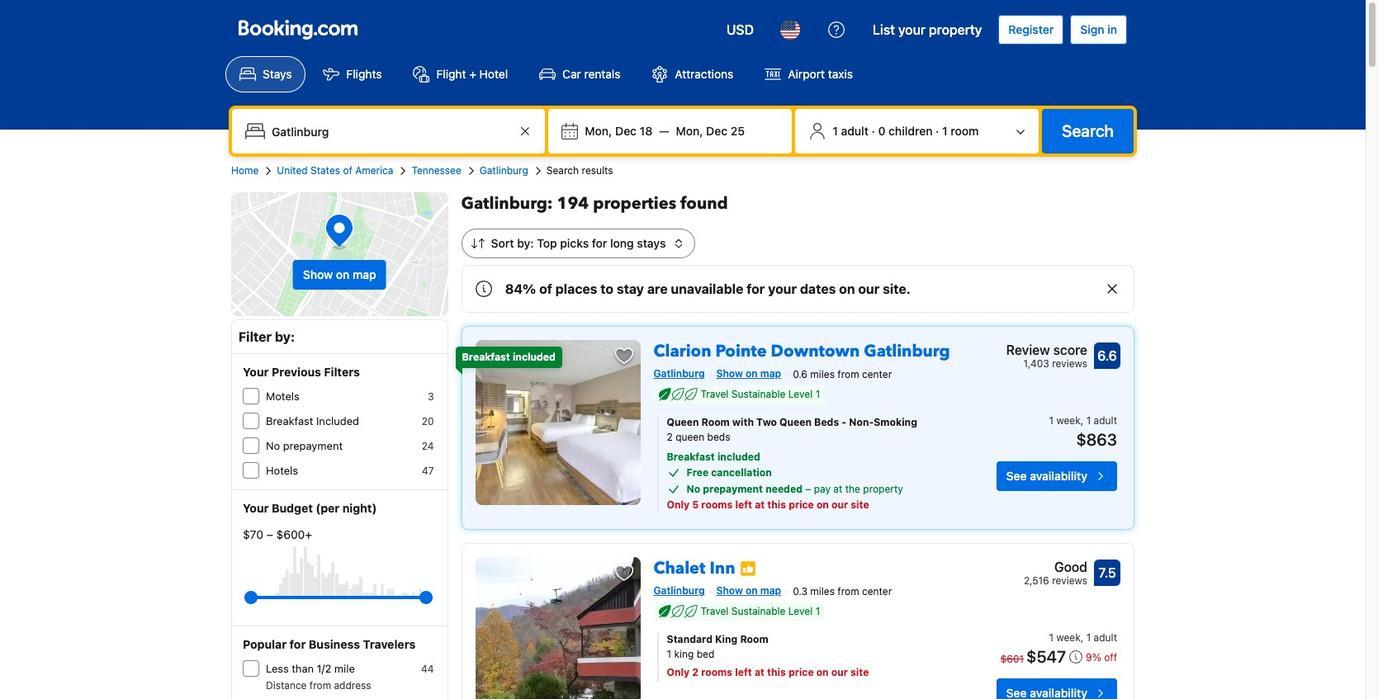 Task type: describe. For each thing, give the bounding box(es) containing it.
list
[[873, 22, 895, 37]]

at inside standard king room 1 king bed only 2 rooms left at this price on our site
[[755, 666, 765, 678]]

results
[[582, 164, 613, 177]]

1 vertical spatial our
[[831, 499, 848, 511]]

home link
[[231, 163, 259, 178]]

clarion
[[654, 340, 711, 362]]

1 week , 1 adult
[[1049, 631, 1117, 644]]

chalet
[[654, 557, 706, 580]]

your budget (per night)
[[243, 501, 377, 515]]

0 horizontal spatial room
[[701, 416, 730, 428]]

left inside standard king room 1 king bed only 2 rooms left at this price on our site
[[735, 666, 752, 678]]

gatlinburg down chalet
[[654, 584, 705, 597]]

with
[[732, 416, 754, 428]]

business
[[309, 637, 360, 651]]

queen room with two queen beds - non-smoking link
[[667, 415, 946, 430]]

see availability link
[[996, 461, 1117, 491]]

distance from address
[[266, 680, 371, 692]]

in
[[1107, 22, 1117, 36]]

stays
[[263, 67, 292, 81]]

this property is part of our preferred partner program. it's committed to providing excellent service and good value. it'll pay us a higher commission if you make a booking. image
[[740, 561, 757, 578]]

$601
[[1001, 653, 1024, 665]]

map for good
[[760, 584, 781, 597]]

2 horizontal spatial for
[[747, 282, 765, 296]]

two
[[756, 416, 777, 428]]

2 queen beds breakfast included
[[667, 431, 760, 463]]

previous
[[272, 365, 321, 379]]

list your property link
[[863, 10, 992, 50]]

long
[[610, 236, 634, 250]]

1 vertical spatial of
[[539, 282, 552, 296]]

airport taxis
[[788, 67, 853, 81]]

center for good
[[862, 585, 892, 598]]

gatlinburg:
[[461, 192, 553, 215]]

$600+
[[276, 528, 312, 542]]

mon, dec 25 button
[[669, 116, 751, 146]]

1/2
[[317, 662, 331, 675]]

flight + hotel link
[[399, 56, 522, 92]]

clarion pointe downtown gatlinburg image
[[475, 340, 640, 505]]

clarion pointe downtown gatlinburg link
[[654, 334, 950, 362]]

stay
[[617, 282, 644, 296]]

united states of america
[[277, 164, 393, 177]]

miles for review
[[810, 368, 835, 381]]

free
[[687, 466, 709, 479]]

needed
[[766, 483, 803, 495]]

show on map inside button
[[303, 268, 376, 282]]

tennessee
[[412, 164, 461, 177]]

1 dec from the left
[[615, 124, 637, 138]]

adult for 1 week , 1 adult
[[1094, 631, 1117, 644]]

clarion pointe downtown gatlinburg
[[654, 340, 950, 362]]

dates
[[800, 282, 836, 296]]

tennessee link
[[412, 163, 461, 178]]

Where are you going? field
[[265, 116, 516, 146]]

inn
[[710, 557, 735, 580]]

score
[[1053, 343, 1087, 358]]

site.
[[883, 282, 911, 296]]

1 horizontal spatial for
[[592, 236, 607, 250]]

2 vertical spatial from
[[309, 680, 331, 692]]

2 vertical spatial for
[[290, 637, 306, 651]]

places
[[555, 282, 597, 296]]

travel sustainable level 1 for review
[[701, 388, 820, 400]]

no for no prepayment
[[266, 439, 280, 452]]

reviews inside good 2,516 reviews
[[1052, 575, 1087, 587]]

breakfast for breakfast included
[[266, 414, 313, 428]]

, for 1 week , 1 adult
[[1081, 631, 1084, 644]]

children
[[889, 124, 933, 138]]

travelers
[[363, 637, 416, 651]]

register link
[[999, 15, 1064, 45]]

chalet inn image
[[475, 557, 640, 699]]

0.3
[[793, 585, 808, 598]]

adult for 1 week , 1 adult $863
[[1094, 414, 1117, 427]]

adult inside 1 adult · 0 children · 1 room dropdown button
[[841, 124, 869, 138]]

0 vertical spatial our
[[858, 282, 880, 296]]

9% off
[[1086, 651, 1117, 664]]

review score 1,403 reviews
[[1006, 343, 1087, 370]]

included inside 2 queen beds breakfast included
[[717, 451, 760, 463]]

usd button
[[717, 10, 764, 50]]

flight
[[436, 67, 466, 81]]

rooms inside standard king room 1 king bed only 2 rooms left at this price on our site
[[701, 666, 732, 678]]

2 inside standard king room 1 king bed only 2 rooms left at this price on our site
[[692, 666, 699, 678]]

show on map for good
[[716, 584, 781, 597]]

booking.com image
[[239, 20, 358, 40]]

bed
[[697, 648, 714, 660]]

1 rooms from the top
[[701, 499, 733, 511]]

search results
[[546, 164, 613, 177]]

top
[[537, 236, 557, 250]]

0 vertical spatial at
[[833, 483, 842, 495]]

search for search
[[1062, 121, 1114, 140]]

on inside show on map button
[[336, 268, 350, 282]]

scored 7.5 element
[[1094, 560, 1120, 586]]

1 this from the top
[[767, 499, 786, 511]]

$863
[[1076, 430, 1117, 449]]

25
[[731, 124, 745, 138]]

1 up $863
[[1086, 414, 1091, 427]]

usd
[[726, 22, 754, 37]]

than
[[292, 662, 314, 675]]

breakfast inside 2 queen beds breakfast included
[[667, 451, 715, 463]]

$70
[[243, 528, 263, 542]]

—
[[659, 124, 669, 138]]

off
[[1104, 651, 1117, 664]]

18
[[640, 124, 653, 138]]

your for your budget (per night)
[[243, 501, 269, 515]]

room inside standard king room 1 king bed only 2 rooms left at this price on our site
[[740, 633, 768, 645]]

+
[[469, 67, 476, 81]]

airport taxis link
[[751, 56, 867, 92]]

your for your previous filters
[[243, 365, 269, 379]]

this inside standard king room 1 king bed only 2 rooms left at this price on our site
[[767, 666, 786, 678]]

1 week , 1 adult $863
[[1049, 414, 1117, 449]]

2 · from the left
[[936, 124, 939, 138]]

travel for review score
[[701, 388, 729, 400]]

0 vertical spatial price
[[789, 499, 814, 511]]

1 vertical spatial property
[[863, 483, 903, 495]]

home
[[231, 164, 259, 177]]

1 up see availability
[[1049, 414, 1054, 427]]

queen
[[676, 431, 704, 443]]

non-
[[849, 416, 874, 428]]

distance
[[266, 680, 307, 692]]

united states of america link
[[277, 163, 393, 178]]

2,516
[[1024, 575, 1049, 587]]

show for review
[[716, 367, 743, 380]]

are
[[647, 282, 668, 296]]

show for good
[[716, 584, 743, 597]]

no prepayment
[[266, 439, 343, 452]]

travel sustainable level 1 for good
[[701, 605, 820, 617]]

mon, dec 18 button
[[578, 116, 659, 146]]

cancellation
[[711, 466, 772, 479]]

sustainable for good
[[731, 605, 786, 617]]

prepayment for no prepayment
[[283, 439, 343, 452]]

search for search results
[[546, 164, 579, 177]]

united
[[277, 164, 308, 177]]

search results updated. gatlinburg: 194 properties found. element
[[461, 192, 1134, 216]]

motels
[[266, 390, 300, 403]]

chalet inn
[[654, 557, 735, 580]]

travel for good
[[701, 605, 729, 617]]

level for good
[[788, 605, 813, 617]]

only inside standard king room 1 king bed only 2 rooms left at this price on our site
[[667, 666, 690, 678]]

reviews inside the review score 1,403 reviews
[[1052, 358, 1087, 370]]

week for 1 week , 1 adult $863
[[1056, 414, 1081, 427]]

center for review score
[[862, 368, 892, 381]]

0.6
[[793, 368, 808, 381]]



Task type: vqa. For each thing, say whether or not it's contained in the screenshot.
The Night)
yes



Task type: locate. For each thing, give the bounding box(es) containing it.
1 sustainable from the top
[[731, 388, 786, 400]]

1 horizontal spatial your
[[898, 22, 926, 37]]

1 · from the left
[[872, 124, 875, 138]]

this
[[767, 499, 786, 511], [767, 666, 786, 678]]

gatlinburg up gatlinburg:
[[480, 164, 528, 177]]

popular for business travelers
[[243, 637, 416, 651]]

standard king room 1 king bed only 2 rooms left at this price on our site
[[667, 633, 869, 678]]

address
[[334, 680, 371, 692]]

for right unavailable on the top
[[747, 282, 765, 296]]

1 travel from the top
[[701, 388, 729, 400]]

your
[[898, 22, 926, 37], [768, 282, 797, 296]]

0 horizontal spatial search
[[546, 164, 579, 177]]

0 vertical spatial no
[[266, 439, 280, 452]]

mon, up results in the left of the page
[[585, 124, 612, 138]]

your down filter
[[243, 365, 269, 379]]

week
[[1056, 414, 1081, 427], [1056, 631, 1081, 644]]

breakfast included
[[266, 414, 359, 428]]

reviews right 1,403
[[1052, 358, 1087, 370]]

2 week from the top
[[1056, 631, 1081, 644]]

property right list
[[929, 22, 982, 37]]

price down no prepayment needed – pay at the property on the bottom
[[789, 499, 814, 511]]

1 vertical spatial show
[[716, 367, 743, 380]]

for up than at the left of the page
[[290, 637, 306, 651]]

good 2,516 reviews
[[1024, 560, 1087, 587]]

1 vertical spatial only
[[667, 666, 690, 678]]

0 horizontal spatial dec
[[615, 124, 637, 138]]

no for no prepayment needed – pay at the property
[[687, 483, 700, 495]]

1 week from the top
[[1056, 414, 1081, 427]]

1 horizontal spatial by:
[[517, 236, 534, 250]]

2 vertical spatial show on map
[[716, 584, 781, 597]]

0 vertical spatial miles
[[810, 368, 835, 381]]

your left dates
[[768, 282, 797, 296]]

our inside standard king room 1 king bed only 2 rooms left at this price on our site
[[831, 666, 848, 678]]

from down downtown
[[838, 368, 859, 381]]

1 vertical spatial your
[[768, 282, 797, 296]]

your up the $70
[[243, 501, 269, 515]]

–
[[805, 483, 811, 495], [266, 528, 273, 542]]

our down the
[[831, 499, 848, 511]]

0 vertical spatial 2
[[667, 431, 673, 443]]

1 vertical spatial –
[[266, 528, 273, 542]]

travel up beds
[[701, 388, 729, 400]]

1 vertical spatial 2
[[692, 666, 699, 678]]

flights
[[346, 67, 382, 81]]

property
[[929, 22, 982, 37], [863, 483, 903, 495]]

airport
[[788, 67, 825, 81]]

for
[[592, 236, 607, 250], [747, 282, 765, 296], [290, 637, 306, 651]]

mon, right —
[[676, 124, 703, 138]]

1 vertical spatial room
[[740, 633, 768, 645]]

1 only from the top
[[667, 499, 690, 511]]

adult inside 1 week , 1 adult $863
[[1094, 414, 1117, 427]]

2 travel sustainable level 1 from the top
[[701, 605, 820, 617]]

by:
[[517, 236, 534, 250], [275, 329, 295, 344]]

smoking
[[874, 416, 917, 428]]

level down 0.3
[[788, 605, 813, 617]]

2 inside 2 queen beds breakfast included
[[667, 431, 673, 443]]

2 left from the top
[[735, 666, 752, 678]]

see
[[1006, 469, 1027, 483]]

0 vertical spatial show on map
[[303, 268, 376, 282]]

1 horizontal spatial 2
[[692, 666, 699, 678]]

84% of places to stay are unavailable for your dates on our site.
[[505, 282, 911, 296]]

1 vertical spatial from
[[838, 585, 859, 598]]

for left long
[[592, 236, 607, 250]]

1 up 9% on the bottom
[[1086, 631, 1091, 644]]

1 vertical spatial sustainable
[[731, 605, 786, 617]]

0 vertical spatial reviews
[[1052, 358, 1087, 370]]

1 horizontal spatial of
[[539, 282, 552, 296]]

2 only from the top
[[667, 666, 690, 678]]

0 vertical spatial adult
[[841, 124, 869, 138]]

search button
[[1042, 109, 1134, 154]]

picks
[[560, 236, 589, 250]]

week for 1 week , 1 adult
[[1056, 631, 1081, 644]]

0 vertical spatial your
[[898, 22, 926, 37]]

1 vertical spatial show on map
[[716, 367, 781, 380]]

included down 84%
[[513, 351, 556, 363]]

this down needed on the bottom
[[767, 499, 786, 511]]

on inside standard king room 1 king bed only 2 rooms left at this price on our site
[[816, 666, 829, 678]]

downtown
[[771, 340, 860, 362]]

less than 1/2 mile
[[266, 662, 355, 675]]

1 , from the top
[[1081, 414, 1084, 427]]

travel up king in the right bottom of the page
[[701, 605, 729, 617]]

0 horizontal spatial queen
[[667, 416, 699, 428]]

2 vertical spatial show
[[716, 584, 743, 597]]

0 vertical spatial map
[[353, 268, 376, 282]]

level down 0.6
[[788, 388, 813, 400]]

standard
[[667, 633, 713, 645]]

1 left from the top
[[735, 499, 752, 511]]

breakfast
[[462, 351, 510, 363], [266, 414, 313, 428], [667, 451, 715, 463]]

only 5 rooms left at this price on our site
[[667, 499, 869, 511]]

, for 1 week , 1 adult $863
[[1081, 414, 1084, 427]]

beds
[[707, 431, 730, 443]]

good element
[[1024, 557, 1087, 577]]

property right the
[[863, 483, 903, 495]]

– left pay
[[805, 483, 811, 495]]

center up 'non-'
[[862, 368, 892, 381]]

0 vertical spatial for
[[592, 236, 607, 250]]

miles for good
[[810, 585, 835, 598]]

1 horizontal spatial –
[[805, 483, 811, 495]]

group
[[251, 585, 426, 611]]

1,403
[[1023, 358, 1049, 370]]

prepayment down free cancellation
[[703, 483, 763, 495]]

gatlinburg link
[[480, 163, 528, 178]]

0 horizontal spatial ·
[[872, 124, 875, 138]]

week inside 1 week , 1 adult $863
[[1056, 414, 1081, 427]]

1 horizontal spatial no
[[687, 483, 700, 495]]

0 vertical spatial travel sustainable level 1
[[701, 388, 820, 400]]

6.6
[[1097, 348, 1117, 363]]

search inside button
[[1062, 121, 1114, 140]]

1 vertical spatial center
[[862, 585, 892, 598]]

center right 0.3
[[862, 585, 892, 598]]

1 vertical spatial miles
[[810, 585, 835, 598]]

1 vertical spatial your
[[243, 501, 269, 515]]

room up beds
[[701, 416, 730, 428]]

at down cancellation
[[755, 499, 765, 511]]

by: for filter
[[275, 329, 295, 344]]

this down standard king room link
[[767, 666, 786, 678]]

1 left 0
[[832, 124, 838, 138]]

at left the
[[833, 483, 842, 495]]

attractions
[[675, 67, 733, 81]]

2 level from the top
[[788, 605, 813, 617]]

included
[[316, 414, 359, 428]]

search
[[1062, 121, 1114, 140], [546, 164, 579, 177]]

1 left room
[[942, 124, 948, 138]]

1 vertical spatial at
[[755, 499, 765, 511]]

miles
[[810, 368, 835, 381], [810, 585, 835, 598]]

your right list
[[898, 22, 926, 37]]

sort by: top picks for long stays
[[491, 236, 666, 250]]

sign in
[[1080, 22, 1117, 36]]

sustainable up king in the right bottom of the page
[[731, 605, 786, 617]]

24
[[422, 440, 434, 452]]

breakfast down 84%
[[462, 351, 510, 363]]

0 vertical spatial your
[[243, 365, 269, 379]]

2 rooms from the top
[[701, 666, 732, 678]]

dec left 25
[[706, 124, 728, 138]]

0 horizontal spatial no
[[266, 439, 280, 452]]

beds
[[814, 416, 839, 428]]

list your property
[[873, 22, 982, 37]]

0 vertical spatial included
[[513, 351, 556, 363]]

breakfast for breakfast included
[[462, 351, 510, 363]]

from right 0.3
[[838, 585, 859, 598]]

room right king in the right bottom of the page
[[740, 633, 768, 645]]

prepayment for no prepayment needed – pay at the property
[[703, 483, 763, 495]]

breakfast down motels
[[266, 414, 313, 428]]

room
[[951, 124, 979, 138]]

2 down bed
[[692, 666, 699, 678]]

2 sustainable from the top
[[731, 605, 786, 617]]

1 up the beds
[[815, 388, 820, 400]]

$547
[[1026, 647, 1066, 666]]

(per
[[316, 501, 340, 515]]

2 , from the top
[[1081, 631, 1084, 644]]

1 vertical spatial this
[[767, 666, 786, 678]]

hotels
[[266, 464, 298, 477]]

review score element
[[1006, 340, 1087, 360]]

week up $863
[[1056, 414, 1081, 427]]

gatlinburg down clarion
[[654, 367, 705, 380]]

dec left 18
[[615, 124, 637, 138]]

our down standard king room link
[[831, 666, 848, 678]]

2 site from the top
[[850, 666, 869, 678]]

by: for sort
[[517, 236, 534, 250]]

of right states
[[343, 164, 352, 177]]

0 vertical spatial level
[[788, 388, 813, 400]]

1 level from the top
[[788, 388, 813, 400]]

0 horizontal spatial of
[[343, 164, 352, 177]]

0 vertical spatial this
[[767, 499, 786, 511]]

register
[[1008, 22, 1054, 36]]

2 left queen
[[667, 431, 673, 443]]

1 vertical spatial included
[[717, 451, 760, 463]]

mile
[[334, 662, 355, 675]]

room
[[701, 416, 730, 428], [740, 633, 768, 645]]

· left 0
[[872, 124, 875, 138]]

left down cancellation
[[735, 499, 752, 511]]

rentals
[[584, 67, 620, 81]]

0 vertical spatial by:
[[517, 236, 534, 250]]

sign
[[1080, 22, 1104, 36]]

1 vertical spatial by:
[[275, 329, 295, 344]]

of right 84%
[[539, 282, 552, 296]]

0 vertical spatial center
[[862, 368, 892, 381]]

0 horizontal spatial for
[[290, 637, 306, 651]]

show
[[303, 268, 333, 282], [716, 367, 743, 380], [716, 584, 743, 597]]

free cancellation
[[687, 466, 772, 479]]

at down standard king room link
[[755, 666, 765, 678]]

1 vertical spatial for
[[747, 282, 765, 296]]

0 vertical spatial travel
[[701, 388, 729, 400]]

miles right 0.3
[[810, 585, 835, 598]]

america
[[355, 164, 393, 177]]

2 center from the top
[[862, 585, 892, 598]]

1 vertical spatial price
[[788, 666, 814, 678]]

20
[[422, 415, 434, 428]]

included up cancellation
[[717, 451, 760, 463]]

scored 6.6 element
[[1094, 343, 1120, 369]]

queen up queen
[[667, 416, 699, 428]]

1 miles from the top
[[810, 368, 835, 381]]

· right children
[[936, 124, 939, 138]]

travel sustainable level 1
[[701, 388, 820, 400], [701, 605, 820, 617]]

, inside 1 week , 1 adult $863
[[1081, 414, 1084, 427]]

1 vertical spatial ,
[[1081, 631, 1084, 644]]

sustainable for review
[[731, 388, 786, 400]]

– right the $70
[[266, 528, 273, 542]]

week up $547
[[1056, 631, 1081, 644]]

1 reviews from the top
[[1052, 358, 1087, 370]]

flights link
[[309, 56, 396, 92]]

1 queen from the left
[[667, 416, 699, 428]]

no up hotels
[[266, 439, 280, 452]]

rooms right 5
[[701, 499, 733, 511]]

1 travel sustainable level 1 from the top
[[701, 388, 820, 400]]

1 vertical spatial breakfast
[[266, 414, 313, 428]]

1 adult · 0 children · 1 room
[[832, 124, 979, 138]]

1 vertical spatial site
[[850, 666, 869, 678]]

1 vertical spatial no
[[687, 483, 700, 495]]

price inside standard king room 1 king bed only 2 rooms left at this price on our site
[[788, 666, 814, 678]]

our left the site.
[[858, 282, 880, 296]]

0 horizontal spatial your
[[768, 282, 797, 296]]

site down standard king room link
[[850, 666, 869, 678]]

sustainable
[[731, 388, 786, 400], [731, 605, 786, 617]]

travel sustainable level 1 down this property is part of our preferred partner program. it's committed to providing excellent service and good value. it'll pay us a higher commission if you make a booking. icon
[[701, 605, 820, 617]]

47
[[422, 465, 434, 477]]

reviews right 2,516
[[1052, 575, 1087, 587]]

see availability
[[1006, 469, 1087, 483]]

properties
[[593, 192, 676, 215]]

queen right two
[[779, 416, 812, 428]]

1 vertical spatial travel sustainable level 1
[[701, 605, 820, 617]]

level for review
[[788, 388, 813, 400]]

queen room with two queen beds - non-smoking
[[667, 416, 917, 428]]

2 horizontal spatial breakfast
[[667, 451, 715, 463]]

2 vertical spatial at
[[755, 666, 765, 678]]

budget
[[272, 501, 313, 515]]

1 vertical spatial week
[[1056, 631, 1081, 644]]

no prepayment needed – pay at the property
[[687, 483, 903, 495]]

gatlinburg down the site.
[[864, 340, 950, 362]]

show inside button
[[303, 268, 333, 282]]

miles right 0.6
[[810, 368, 835, 381]]

rooms down bed
[[701, 666, 732, 678]]

1 vertical spatial level
[[788, 605, 813, 617]]

reviews
[[1052, 358, 1087, 370], [1052, 575, 1087, 587]]

night)
[[342, 501, 377, 515]]

by: left top
[[517, 236, 534, 250]]

1 up standard king room link
[[815, 605, 820, 617]]

site down the
[[851, 499, 869, 511]]

adult up $863
[[1094, 414, 1117, 427]]

0 vertical spatial of
[[343, 164, 352, 177]]

site inside standard king room 1 king bed only 2 rooms left at this price on our site
[[850, 666, 869, 678]]

1 vertical spatial rooms
[[701, 666, 732, 678]]

0 vertical spatial breakfast
[[462, 351, 510, 363]]

0 vertical spatial –
[[805, 483, 811, 495]]

from for review
[[838, 368, 859, 381]]

this property is part of our preferred partner program. it's committed to providing excellent service and good value. it'll pay us a higher commission if you make a booking. image
[[740, 561, 757, 578]]

adult up 9% off
[[1094, 631, 1117, 644]]

left
[[735, 499, 752, 511], [735, 666, 752, 678]]

1 horizontal spatial prepayment
[[703, 483, 763, 495]]

1 vertical spatial reviews
[[1052, 575, 1087, 587]]

0 vertical spatial from
[[838, 368, 859, 381]]

0 vertical spatial prepayment
[[283, 439, 343, 452]]

9%
[[1086, 651, 1101, 664]]

2 vertical spatial our
[[831, 666, 848, 678]]

1 horizontal spatial breakfast
[[462, 351, 510, 363]]

1 vertical spatial search
[[546, 164, 579, 177]]

1 left king
[[667, 648, 671, 660]]

1 horizontal spatial search
[[1062, 121, 1114, 140]]

no up 5
[[687, 483, 700, 495]]

0 vertical spatial show
[[303, 268, 333, 282]]

2 dec from the left
[[706, 124, 728, 138]]

2 mon, from the left
[[676, 124, 703, 138]]

2 this from the top
[[767, 666, 786, 678]]

0 horizontal spatial –
[[266, 528, 273, 542]]

map for review score
[[760, 367, 781, 380]]

2 vertical spatial adult
[[1094, 631, 1117, 644]]

1 site from the top
[[851, 499, 869, 511]]

1 vertical spatial map
[[760, 367, 781, 380]]

0 vertical spatial sustainable
[[731, 388, 786, 400]]

breakfast included
[[462, 351, 556, 363]]

gatlinburg: 194 properties found
[[461, 192, 728, 215]]

sort
[[491, 236, 514, 250]]

0 horizontal spatial prepayment
[[283, 439, 343, 452]]

0 vertical spatial property
[[929, 22, 982, 37]]

only left 5
[[667, 499, 690, 511]]

0.6 miles from center
[[793, 368, 892, 381]]

price down standard king room link
[[788, 666, 814, 678]]

0 vertical spatial rooms
[[701, 499, 733, 511]]

-
[[842, 416, 846, 428]]

map inside button
[[353, 268, 376, 282]]

0 vertical spatial only
[[667, 499, 690, 511]]

popular
[[243, 637, 287, 651]]

0 vertical spatial site
[[851, 499, 869, 511]]

left down king in the right bottom of the page
[[735, 666, 752, 678]]

1 inside standard king room 1 king bed only 2 rooms left at this price on our site
[[667, 648, 671, 660]]

prepayment down the breakfast included
[[283, 439, 343, 452]]

sustainable up two
[[731, 388, 786, 400]]

from down 1/2
[[309, 680, 331, 692]]

1 horizontal spatial queen
[[779, 416, 812, 428]]

1 center from the top
[[862, 368, 892, 381]]

review
[[1006, 343, 1050, 358]]

mon, dec 18 — mon, dec 25
[[585, 124, 745, 138]]

1 horizontal spatial ·
[[936, 124, 939, 138]]

0 vertical spatial ,
[[1081, 414, 1084, 427]]

2 travel from the top
[[701, 605, 729, 617]]

travel sustainable level 1 up two
[[701, 388, 820, 400]]

1 horizontal spatial property
[[929, 22, 982, 37]]

adult left 0
[[841, 124, 869, 138]]

0 horizontal spatial by:
[[275, 329, 295, 344]]

from for good
[[838, 585, 859, 598]]

0 vertical spatial left
[[735, 499, 752, 511]]

2 miles from the top
[[810, 585, 835, 598]]

1 vertical spatial adult
[[1094, 414, 1117, 427]]

1 horizontal spatial mon,
[[676, 124, 703, 138]]

1 mon, from the left
[[585, 124, 612, 138]]

0 vertical spatial room
[[701, 416, 730, 428]]

0
[[878, 124, 886, 138]]

1 up $547
[[1049, 631, 1054, 644]]

0 horizontal spatial breakfast
[[266, 414, 313, 428]]

2 your from the top
[[243, 501, 269, 515]]

breakfast up the 'free'
[[667, 451, 715, 463]]

1 vertical spatial travel
[[701, 605, 729, 617]]

stays
[[637, 236, 666, 250]]

show on map for review
[[716, 367, 781, 380]]

2 vertical spatial map
[[760, 584, 781, 597]]

by: right filter
[[275, 329, 295, 344]]

dec
[[615, 124, 637, 138], [706, 124, 728, 138]]

2 queen from the left
[[779, 416, 812, 428]]

show on map
[[303, 268, 376, 282], [716, 367, 781, 380], [716, 584, 781, 597]]

1 your from the top
[[243, 365, 269, 379]]

car
[[562, 67, 581, 81]]

0 horizontal spatial included
[[513, 351, 556, 363]]

only down king
[[667, 666, 690, 678]]

2 reviews from the top
[[1052, 575, 1087, 587]]



